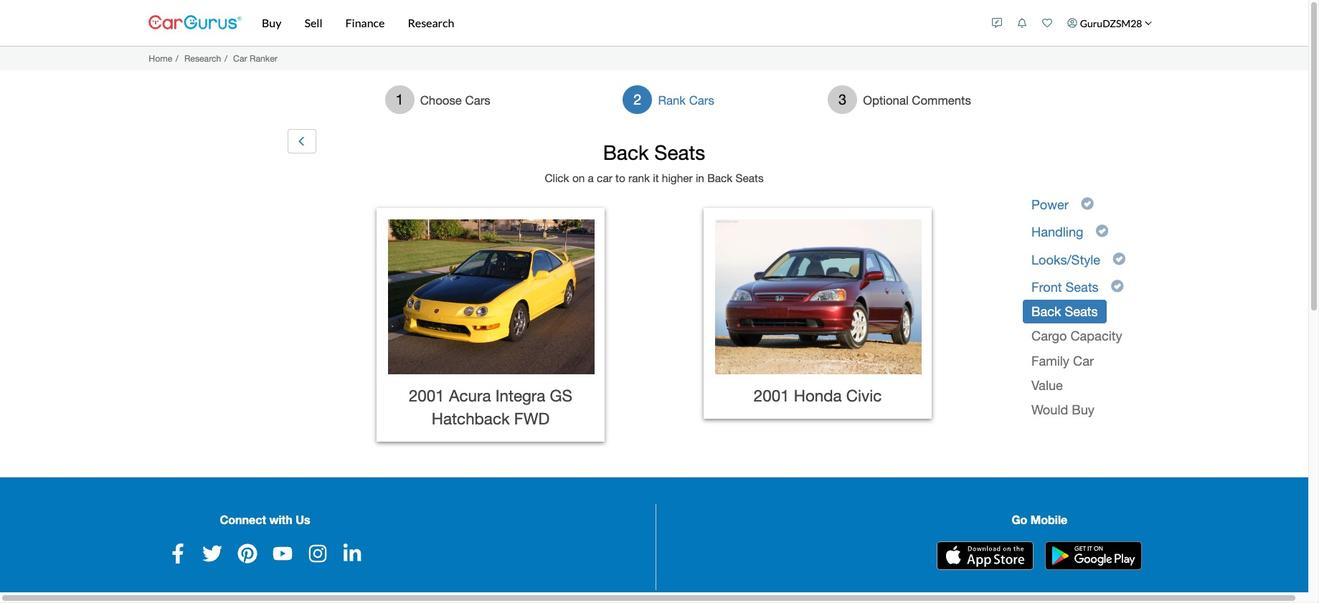 Task type: vqa. For each thing, say whether or not it's contained in the screenshot.


Task type: describe. For each thing, give the bounding box(es) containing it.
rank cars
[[658, 93, 715, 107]]

cargo
[[1032, 329, 1067, 344]]

connect with us
[[220, 513, 310, 527]]

get it on google play image
[[1046, 542, 1143, 570]]

us
[[296, 513, 310, 527]]

on
[[573, 171, 585, 184]]

front seats link
[[1023, 275, 1108, 299]]

back for back seats
[[1032, 304, 1062, 319]]

honda
[[794, 386, 842, 405]]

2001 for 2001 honda civic
[[754, 386, 790, 405]]

2
[[634, 91, 642, 107]]

looks/style link
[[1023, 248, 1109, 272]]

mobile
[[1031, 513, 1068, 527]]

1
[[396, 91, 404, 107]]

seats for back seats
[[1065, 304, 1098, 319]]

sell button
[[293, 0, 334, 46]]

family car
[[1032, 353, 1094, 369]]

higher
[[662, 171, 693, 184]]

car
[[597, 171, 613, 184]]

home
[[149, 53, 172, 64]]

acura
[[449, 386, 491, 405]]

back seats click on a car to rank it higher in back seats
[[545, 141, 764, 184]]

go mobile
[[1012, 513, 1068, 527]]

cars for 1
[[465, 93, 491, 107]]

pinterest image
[[238, 544, 258, 564]]

gs
[[550, 386, 573, 405]]

choose
[[420, 93, 462, 107]]

with
[[269, 513, 293, 527]]

home / research / car ranker
[[149, 53, 278, 64]]

civic
[[847, 386, 882, 405]]

buy inside popup button
[[262, 16, 282, 29]]

it
[[653, 171, 659, 184]]

1 horizontal spatial back
[[708, 171, 733, 184]]

handling link
[[1023, 220, 1092, 244]]

open notifications image
[[1018, 18, 1028, 28]]

ok sign image for handling
[[1096, 223, 1109, 239]]

youtube image
[[273, 544, 293, 564]]

rank
[[658, 93, 686, 107]]

cars for 2
[[689, 93, 715, 107]]

ranker
[[250, 53, 278, 64]]

instagram image
[[308, 544, 328, 564]]

facebook image
[[168, 544, 188, 564]]

back seats
[[1032, 304, 1098, 319]]

gurudzsm28 menu
[[985, 3, 1160, 43]]

seats right in at right
[[736, 171, 764, 184]]

hatchback
[[432, 409, 510, 428]]

finance
[[346, 16, 385, 29]]

choose cars
[[420, 93, 491, 107]]

power link
[[1023, 193, 1078, 217]]

1 horizontal spatial buy
[[1072, 403, 1095, 418]]

a
[[588, 171, 594, 184]]

click
[[545, 171, 569, 184]]

back for back seats click on a car to rank it higher in back seats
[[603, 141, 649, 164]]

ok sign image
[[1111, 278, 1124, 294]]

2001 acura integra gs hatchback fwd
[[409, 386, 573, 428]]



Task type: locate. For each thing, give the bounding box(es) containing it.
ok sign image for power
[[1081, 196, 1094, 212]]

buy right would
[[1072, 403, 1095, 418]]

seats up cargo capacity
[[1065, 304, 1098, 319]]

gurudzsm28 button
[[1060, 3, 1160, 43]]

capacity
[[1071, 329, 1123, 344]]

/ right home link
[[176, 53, 179, 64]]

1 horizontal spatial car
[[1073, 353, 1094, 369]]

optional
[[863, 93, 909, 107]]

rank
[[629, 171, 650, 184]]

to
[[616, 171, 626, 184]]

/ right research link
[[225, 53, 228, 64]]

ok sign image right handling link
[[1096, 223, 1109, 239]]

0 horizontal spatial car
[[233, 53, 247, 64]]

0 vertical spatial car
[[233, 53, 247, 64]]

car down cargo capacity
[[1073, 353, 1094, 369]]

2001 honda civic
[[754, 386, 882, 405]]

add a car review image
[[992, 18, 1003, 28]]

2 horizontal spatial ok sign image
[[1113, 251, 1126, 267]]

1 vertical spatial back
[[708, 171, 733, 184]]

1 vertical spatial car
[[1073, 353, 1094, 369]]

seats for front seats
[[1066, 280, 1099, 295]]

2 vertical spatial ok sign image
[[1113, 251, 1126, 267]]

back
[[603, 141, 649, 164], [708, 171, 733, 184], [1032, 304, 1062, 319]]

2001 for 2001 acura integra gs hatchback fwd
[[409, 386, 445, 405]]

car
[[233, 53, 247, 64], [1073, 353, 1094, 369]]

looks/style
[[1032, 252, 1101, 267]]

seats up higher
[[655, 141, 706, 164]]

ok sign image
[[1081, 196, 1094, 212], [1096, 223, 1109, 239], [1113, 251, 1126, 267]]

would buy
[[1032, 403, 1095, 418]]

2001 left the acura
[[409, 386, 445, 405]]

menu bar containing buy
[[242, 0, 985, 46]]

1 horizontal spatial /
[[225, 53, 228, 64]]

research inside popup button
[[408, 16, 454, 29]]

saved cars image
[[1043, 18, 1053, 28]]

0 horizontal spatial /
[[176, 53, 179, 64]]

chevron down image
[[1145, 19, 1153, 27]]

car inside "link"
[[1073, 353, 1094, 369]]

2 2001 from the left
[[754, 386, 790, 405]]

1 vertical spatial ok sign image
[[1096, 223, 1109, 239]]

back right in at right
[[708, 171, 733, 184]]

2 horizontal spatial back
[[1032, 304, 1062, 319]]

value
[[1032, 378, 1063, 393]]

0 vertical spatial ok sign image
[[1081, 196, 1094, 212]]

ok sign image up ok sign image
[[1113, 251, 1126, 267]]

cars right choose
[[465, 93, 491, 107]]

research link
[[184, 53, 221, 64]]

seats for back seats click on a car to rank it higher in back seats
[[655, 141, 706, 164]]

1 horizontal spatial cars
[[689, 93, 715, 107]]

ok sign image right power "link"
[[1081, 196, 1094, 212]]

buy
[[262, 16, 282, 29], [1072, 403, 1095, 418]]

comments
[[912, 93, 971, 107]]

handling
[[1032, 225, 1084, 240]]

back up to
[[603, 141, 649, 164]]

/
[[176, 53, 179, 64], [225, 53, 228, 64]]

cargo capacity
[[1032, 329, 1123, 344]]

1 horizontal spatial ok sign image
[[1096, 223, 1109, 239]]

family
[[1032, 353, 1070, 369]]

car left ranker
[[233, 53, 247, 64]]

1 2001 from the left
[[409, 386, 445, 405]]

0 horizontal spatial 2001
[[409, 386, 445, 405]]

1 horizontal spatial 2001
[[754, 386, 790, 405]]

family car link
[[1023, 349, 1103, 373]]

1 / from the left
[[176, 53, 179, 64]]

integra
[[496, 386, 546, 405]]

3
[[839, 91, 847, 107]]

1 cars from the left
[[465, 93, 491, 107]]

go
[[1012, 513, 1028, 527]]

finance button
[[334, 0, 396, 46]]

download on the app store image
[[937, 542, 1034, 570]]

cars
[[465, 93, 491, 107], [689, 93, 715, 107]]

optional comments
[[863, 93, 971, 107]]

0 horizontal spatial cars
[[465, 93, 491, 107]]

buy up ranker
[[262, 16, 282, 29]]

would
[[1032, 403, 1069, 418]]

1 vertical spatial buy
[[1072, 403, 1095, 418]]

2 / from the left
[[225, 53, 228, 64]]

1 horizontal spatial research
[[408, 16, 454, 29]]

research button
[[396, 0, 466, 46]]

gurudzsm28
[[1080, 17, 1143, 29]]

sell
[[305, 16, 323, 29]]

buy button
[[250, 0, 293, 46]]

seats up back seats link
[[1066, 280, 1099, 295]]

front seats
[[1032, 280, 1099, 295]]

1 vertical spatial research
[[184, 53, 221, 64]]

back down front
[[1032, 304, 1062, 319]]

value link
[[1023, 374, 1072, 397]]

power
[[1032, 197, 1069, 212]]

fwd
[[514, 409, 550, 428]]

ok sign image for looks/style
[[1113, 251, 1126, 267]]

2 vertical spatial back
[[1032, 304, 1062, 319]]

seats
[[655, 141, 706, 164], [736, 171, 764, 184], [1066, 280, 1099, 295], [1065, 304, 1098, 319]]

in
[[696, 171, 705, 184]]

user icon image
[[1068, 18, 1078, 28]]

would buy link
[[1023, 398, 1104, 422]]

0 horizontal spatial buy
[[262, 16, 282, 29]]

cargurus logo homepage link image
[[149, 3, 242, 43]]

0 vertical spatial buy
[[262, 16, 282, 29]]

home link
[[149, 53, 172, 64]]

0 horizontal spatial research
[[184, 53, 221, 64]]

menu bar
[[242, 0, 985, 46]]

2 cars from the left
[[689, 93, 715, 107]]

connect
[[220, 513, 266, 527]]

cargo capacity link
[[1023, 325, 1131, 348]]

2001
[[409, 386, 445, 405], [754, 386, 790, 405]]

back seats link
[[1023, 300, 1107, 324]]

twitter image
[[203, 544, 223, 564]]

front
[[1032, 280, 1062, 295]]

research right finance
[[408, 16, 454, 29]]

0 vertical spatial research
[[408, 16, 454, 29]]

research
[[408, 16, 454, 29], [184, 53, 221, 64]]

cargurus logo homepage link link
[[149, 3, 242, 43]]

0 horizontal spatial ok sign image
[[1081, 196, 1094, 212]]

2001 left 'honda'
[[754, 386, 790, 405]]

2001 inside 2001 acura integra gs hatchback fwd
[[409, 386, 445, 405]]

linkedin image
[[343, 544, 363, 564]]

0 vertical spatial back
[[603, 141, 649, 164]]

0 horizontal spatial back
[[603, 141, 649, 164]]

cars right rank
[[689, 93, 715, 107]]

research down cargurus logo homepage link
[[184, 53, 221, 64]]



